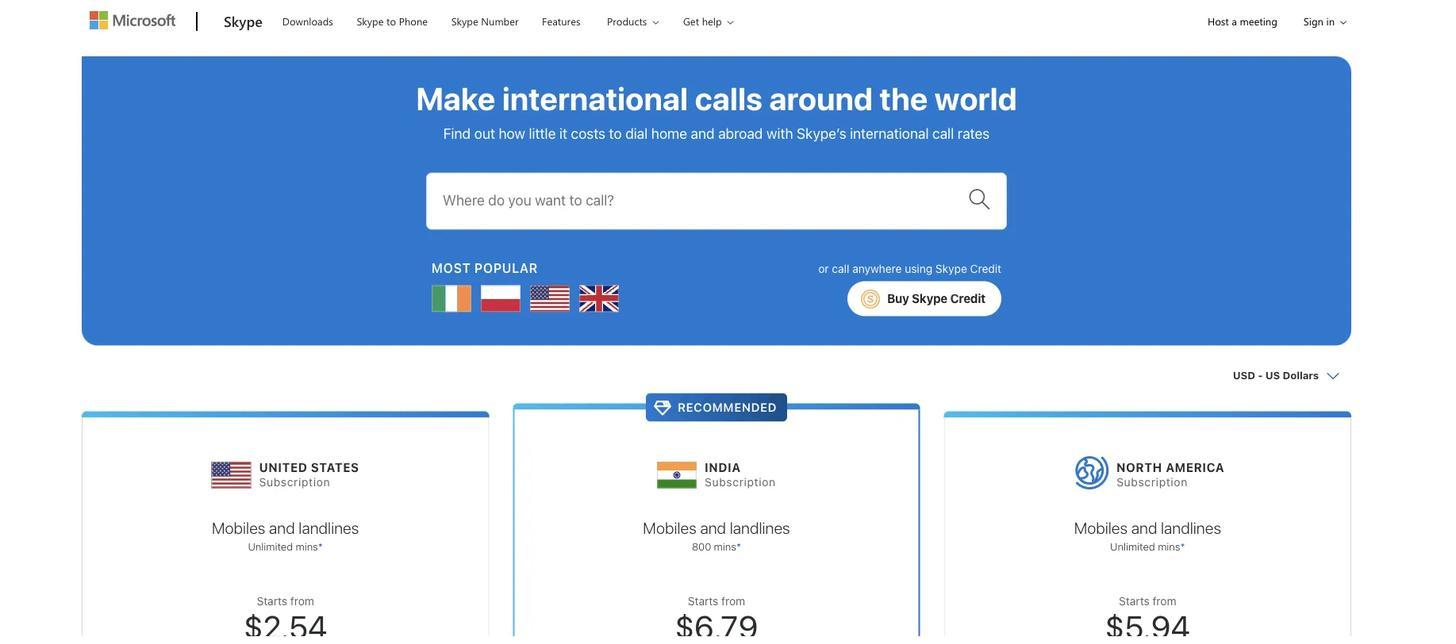 Task type: locate. For each thing, give the bounding box(es) containing it.
buy skype credit link
[[847, 281, 1001, 316], [847, 281, 1001, 316]]

1 unlimited from the left
[[248, 540, 293, 552]]

mins right 800
[[714, 540, 736, 552]]

mobiles for united states
[[212, 519, 265, 537]]

skype's
[[797, 125, 846, 142]]

0 horizontal spatial call
[[832, 262, 849, 275]]

2 horizontal spatial mobiles
[[1074, 519, 1128, 537]]

3 starts from from the left
[[1119, 594, 1176, 607]]

0 horizontal spatial mobiles and landlines unlimited mins *
[[212, 519, 359, 552]]

mobiles inside "mobiles and landlines 800 mins *"
[[643, 519, 696, 537]]

or
[[818, 262, 829, 275]]

starts for states
[[257, 594, 287, 607]]

3 landlines from the left
[[1161, 519, 1221, 537]]

or call anywhere using skype credit
[[818, 262, 1001, 275]]

* link down the 'north america subscription'
[[1180, 540, 1185, 552]]

0 vertical spatial to
[[386, 14, 396, 28]]

subscription down united
[[259, 476, 330, 489]]

0 horizontal spatial subscription
[[259, 476, 330, 489]]

india subscription
[[705, 460, 776, 489]]

landlines down the 'north america subscription'
[[1161, 519, 1221, 537]]

little
[[529, 125, 556, 142]]

1 subscription from the left
[[259, 476, 330, 489]]

mobiles for north america
[[1074, 519, 1128, 537]]

united states image
[[530, 279, 570, 319], [212, 448, 251, 496]]

mobiles down united
[[212, 519, 265, 537]]

and down the 'north america subscription'
[[1131, 519, 1157, 537]]

1 starts from from the left
[[257, 594, 314, 607]]

find
[[443, 125, 471, 142]]

and inside "mobiles and landlines 800 mins *"
[[700, 519, 726, 537]]

1 horizontal spatial subscription
[[705, 476, 776, 489]]

2 mobiles and landlines unlimited mins * from the left
[[1074, 519, 1221, 552]]

0 horizontal spatial mins
[[296, 540, 318, 552]]

1 mobiles from the left
[[212, 519, 265, 537]]

2 starts from from the left
[[688, 594, 745, 607]]

0 horizontal spatial from
[[290, 594, 314, 607]]

2 horizontal spatial from
[[1153, 594, 1176, 607]]

and down united states subscription on the left bottom
[[269, 519, 295, 537]]

buy skype credit
[[887, 292, 985, 306]]

mins for america
[[1158, 540, 1180, 552]]

2 horizontal spatial * link
[[1180, 540, 1185, 552]]

2 * link from the left
[[736, 540, 741, 552]]

in
[[1326, 14, 1335, 28]]

landlines down united states subscription on the left bottom
[[299, 519, 359, 537]]

2 from from the left
[[721, 594, 745, 607]]

1 vertical spatial international
[[850, 125, 929, 142]]

mins down the 'north america subscription'
[[1158, 540, 1180, 552]]

starts for america
[[1119, 594, 1150, 607]]

skype inside 'link'
[[357, 14, 384, 28]]

1 horizontal spatial international
[[850, 125, 929, 142]]

mins
[[296, 540, 318, 552], [714, 540, 736, 552], [1158, 540, 1180, 552]]

united states image left united kingdom image
[[530, 279, 570, 319]]

1 vertical spatial united states image
[[212, 448, 251, 496]]

mobiles
[[212, 519, 265, 537], [643, 519, 696, 537], [1074, 519, 1128, 537]]

1 landlines from the left
[[299, 519, 359, 537]]

3 mins from the left
[[1158, 540, 1180, 552]]

1 horizontal spatial from
[[721, 594, 745, 607]]

1 horizontal spatial * link
[[736, 540, 741, 552]]

* down united states subscription on the left bottom
[[318, 540, 323, 552]]

0 horizontal spatial landlines
[[299, 519, 359, 537]]

the
[[879, 80, 928, 117]]

3 * from the left
[[1180, 540, 1185, 552]]

and up 800
[[700, 519, 726, 537]]

credit down or call anywhere using skype credit
[[950, 292, 985, 306]]

0 horizontal spatial united states image
[[212, 448, 251, 496]]

starts from for subscription
[[688, 594, 745, 607]]

buy
[[887, 292, 909, 306]]

0 vertical spatial call
[[932, 125, 954, 142]]

skype left number
[[451, 14, 478, 28]]

* link right 800
[[736, 540, 741, 552]]

2 horizontal spatial starts from
[[1119, 594, 1176, 607]]

800
[[692, 540, 711, 552]]

international up costs
[[502, 80, 688, 117]]

sign in button
[[1291, 1, 1351, 41]]

3 from from the left
[[1153, 594, 1176, 607]]

to left dial
[[609, 125, 622, 142]]

1 from from the left
[[290, 594, 314, 607]]

mobiles down north
[[1074, 519, 1128, 537]]

and inside 'make international calls around the world find out how little it costs to dial home and abroad with skype's international call rates'
[[691, 125, 715, 142]]

starts from
[[257, 594, 314, 607], [688, 594, 745, 607], [1119, 594, 1176, 607]]

india
[[705, 460, 741, 474]]

1 horizontal spatial starts from
[[688, 594, 745, 607]]

* right 800
[[736, 540, 741, 552]]

starts
[[257, 594, 287, 607], [688, 594, 718, 607], [1119, 594, 1150, 607]]

skype for skype to phone
[[357, 14, 384, 28]]

1 horizontal spatial *
[[736, 540, 741, 552]]

landlines inside "mobiles and landlines 800 mins *"
[[730, 519, 790, 537]]

and
[[691, 125, 715, 142], [269, 519, 295, 537], [700, 519, 726, 537], [1131, 519, 1157, 537]]

0 vertical spatial credit
[[970, 262, 1001, 275]]

* down the 'north america subscription'
[[1180, 540, 1185, 552]]

1 horizontal spatial mobiles and landlines unlimited mins *
[[1074, 519, 1221, 552]]

2 landlines from the left
[[730, 519, 790, 537]]

subscription down india at bottom
[[705, 476, 776, 489]]

credit
[[970, 262, 1001, 275], [950, 292, 985, 306]]

mobiles and landlines unlimited mins * down the 'north america subscription'
[[1074, 519, 1221, 552]]

mins down united states subscription on the left bottom
[[296, 540, 318, 552]]

international down the
[[850, 125, 929, 142]]

call left rates
[[932, 125, 954, 142]]

skype right using
[[935, 262, 967, 275]]

2 unlimited from the left
[[1110, 540, 1155, 552]]

1 mins from the left
[[296, 540, 318, 552]]

1 horizontal spatial mobiles
[[643, 519, 696, 537]]

2 horizontal spatial landlines
[[1161, 519, 1221, 537]]

skype to phone
[[357, 14, 428, 28]]

call right or
[[832, 262, 849, 275]]

mobiles and landlines unlimited mins * down united states subscription on the left bottom
[[212, 519, 359, 552]]

skype number
[[451, 14, 519, 28]]

most
[[432, 261, 471, 276]]

3 starts from the left
[[1119, 594, 1150, 607]]

* inside "mobiles and landlines 800 mins *"
[[736, 540, 741, 552]]

0 horizontal spatial starts from
[[257, 594, 314, 607]]

mobiles for india
[[643, 519, 696, 537]]

2 horizontal spatial *
[[1180, 540, 1185, 552]]

1 mobiles and landlines unlimited mins * from the left
[[212, 519, 359, 552]]

unlimited
[[248, 540, 293, 552], [1110, 540, 1155, 552]]

skype left 'downloads'
[[224, 11, 262, 30]]

from
[[290, 594, 314, 607], [721, 594, 745, 607], [1153, 594, 1176, 607]]

and right home
[[691, 125, 715, 142]]

1 * from the left
[[318, 540, 323, 552]]

*
[[318, 540, 323, 552], [736, 540, 741, 552], [1180, 540, 1185, 552]]

1 horizontal spatial united states image
[[530, 279, 570, 319]]

1 horizontal spatial mins
[[714, 540, 736, 552]]

subscription inside united states subscription
[[259, 476, 330, 489]]

1 horizontal spatial to
[[609, 125, 622, 142]]

popular
[[474, 261, 538, 276]]

international
[[502, 80, 688, 117], [850, 125, 929, 142]]

* link down united states subscription on the left bottom
[[318, 540, 323, 552]]

landlines down india subscription
[[730, 519, 790, 537]]

get help
[[683, 14, 722, 28]]

* link
[[318, 540, 323, 552], [736, 540, 741, 552], [1180, 540, 1185, 552]]

2 horizontal spatial starts
[[1119, 594, 1150, 607]]

and for india
[[700, 519, 726, 537]]

0 vertical spatial international
[[502, 80, 688, 117]]

from for america
[[1153, 594, 1176, 607]]

subscription down north
[[1117, 476, 1188, 489]]

1 horizontal spatial landlines
[[730, 519, 790, 537]]

united states image left united
[[212, 448, 251, 496]]

3 mobiles from the left
[[1074, 519, 1128, 537]]

2 starts from the left
[[688, 594, 718, 607]]

credit up the buy skype credit
[[970, 262, 1001, 275]]

1 * link from the left
[[318, 540, 323, 552]]

0 horizontal spatial mobiles
[[212, 519, 265, 537]]

0 horizontal spatial international
[[502, 80, 688, 117]]

0 horizontal spatial to
[[386, 14, 396, 28]]

1 starts from the left
[[257, 594, 287, 607]]

north america subscription
[[1117, 460, 1225, 489]]

to
[[386, 14, 396, 28], [609, 125, 622, 142]]

landlines for america
[[1161, 519, 1221, 537]]

starts from for america
[[1119, 594, 1176, 607]]

microsoft image
[[90, 11, 175, 29]]

2 * from the left
[[736, 540, 741, 552]]

skype left phone
[[357, 14, 384, 28]]

sign
[[1304, 14, 1323, 28]]

1 horizontal spatial unlimited
[[1110, 540, 1155, 552]]

1 vertical spatial to
[[609, 125, 622, 142]]

make
[[416, 80, 495, 117]]

subscription inside the 'north america subscription'
[[1117, 476, 1188, 489]]

calls
[[695, 80, 763, 117]]

skype
[[224, 11, 262, 30], [357, 14, 384, 28], [451, 14, 478, 28], [935, 262, 967, 275], [912, 292, 947, 306]]

landlines
[[299, 519, 359, 537], [730, 519, 790, 537], [1161, 519, 1221, 537]]

2 horizontal spatial mins
[[1158, 540, 1180, 552]]

call
[[932, 125, 954, 142], [832, 262, 849, 275]]

2 mins from the left
[[714, 540, 736, 552]]

2 mobiles from the left
[[643, 519, 696, 537]]

3 subscription from the left
[[1117, 476, 1188, 489]]

0 horizontal spatial starts
[[257, 594, 287, 607]]

subscription
[[259, 476, 330, 489], [705, 476, 776, 489], [1117, 476, 1188, 489]]

with
[[766, 125, 793, 142]]

0 vertical spatial united states image
[[530, 279, 570, 319]]

0 horizontal spatial *
[[318, 540, 323, 552]]

mins inside "mobiles and landlines 800 mins *"
[[714, 540, 736, 552]]

1 horizontal spatial starts
[[688, 594, 718, 607]]

from for states
[[290, 594, 314, 607]]

mobiles up 800
[[643, 519, 696, 537]]

mobiles and landlines unlimited mins *
[[212, 519, 359, 552], [1074, 519, 1221, 552]]

2 horizontal spatial subscription
[[1117, 476, 1188, 489]]

0 horizontal spatial * link
[[318, 540, 323, 552]]

3 * link from the left
[[1180, 540, 1185, 552]]

to left phone
[[386, 14, 396, 28]]

host
[[1208, 14, 1229, 28]]

1 horizontal spatial call
[[932, 125, 954, 142]]

0 horizontal spatial unlimited
[[248, 540, 293, 552]]

host a meeting link
[[1194, 1, 1291, 41]]



Task type: describe. For each thing, give the bounding box(es) containing it.
dial
[[625, 125, 648, 142]]

phone
[[399, 14, 428, 28]]

america
[[1166, 460, 1225, 474]]

products button
[[594, 1, 672, 42]]

2 subscription from the left
[[705, 476, 776, 489]]

and for united states
[[269, 519, 295, 537]]

india image
[[657, 448, 697, 496]]

subscription for united
[[259, 476, 330, 489]]

poland image
[[481, 279, 521, 319]]

home
[[651, 125, 687, 142]]

1 vertical spatial credit
[[950, 292, 985, 306]]

from for subscription
[[721, 594, 745, 607]]

downloads
[[282, 14, 333, 28]]

a
[[1232, 14, 1237, 28]]

most popular
[[432, 261, 538, 276]]

meeting
[[1240, 14, 1277, 28]]

to inside 'make international calls around the world find out how little it costs to dial home and abroad with skype's international call rates'
[[609, 125, 622, 142]]

out
[[474, 125, 495, 142]]

* link for states
[[318, 540, 323, 552]]

get help button
[[670, 1, 746, 42]]

skype for skype number
[[451, 14, 478, 28]]

north
[[1117, 460, 1162, 474]]

unlimited for north
[[1110, 540, 1155, 552]]

using
[[905, 262, 932, 275]]

ireland image
[[432, 279, 471, 319]]

* for america
[[1180, 540, 1185, 552]]

anywhere
[[852, 262, 902, 275]]

make international calls around the world find out how little it costs to dial home and abroad with skype's international call rates
[[416, 80, 1017, 142]]

products
[[607, 14, 647, 28]]

* link for america
[[1180, 540, 1185, 552]]

skype right buy
[[912, 292, 947, 306]]

how
[[499, 125, 525, 142]]

landlines for subscription
[[730, 519, 790, 537]]

united states subscription
[[259, 460, 359, 489]]

mobiles and landlines 800 mins *
[[643, 519, 790, 552]]

help
[[702, 14, 722, 28]]

costs
[[571, 125, 605, 142]]

starts from for states
[[257, 594, 314, 607]]

states
[[311, 460, 359, 474]]

sign in
[[1304, 14, 1335, 28]]

united
[[259, 460, 307, 474]]

* link for subscription
[[736, 540, 741, 552]]

number
[[481, 14, 519, 28]]

search image
[[968, 188, 990, 210]]

1 vertical spatial call
[[832, 262, 849, 275]]

skype for skype
[[224, 11, 262, 30]]

host a meeting
[[1208, 14, 1277, 28]]

subscription for north
[[1117, 476, 1188, 489]]

call inside 'make international calls around the world find out how little it costs to dial home and abroad with skype's international call rates'
[[932, 125, 954, 142]]

* for subscription
[[736, 540, 741, 552]]

rates
[[958, 125, 990, 142]]

mins for subscription
[[714, 540, 736, 552]]

skype link
[[216, 1, 270, 44]]

to inside 'link'
[[386, 14, 396, 28]]

Where do you want to call? text field
[[443, 181, 966, 222]]

united kingdom image
[[579, 279, 619, 319]]

it
[[559, 125, 567, 142]]

mobiles and landlines unlimited mins * for united
[[212, 519, 359, 552]]

mobiles and landlines unlimited mins * for north
[[1074, 519, 1221, 552]]

get
[[683, 14, 699, 28]]

around
[[769, 80, 873, 117]]

starts for subscription
[[688, 594, 718, 607]]

features link
[[535, 1, 588, 39]]

skype number link
[[444, 1, 526, 39]]

unlimited for united
[[248, 540, 293, 552]]

mins for states
[[296, 540, 318, 552]]

world
[[934, 80, 1017, 117]]

features
[[542, 14, 580, 28]]

and for north america
[[1131, 519, 1157, 537]]

* for states
[[318, 540, 323, 552]]

skype to phone link
[[349, 1, 435, 39]]

abroad
[[718, 125, 763, 142]]

landlines for states
[[299, 519, 359, 537]]

downloads link
[[275, 1, 340, 39]]

recommended
[[678, 400, 777, 414]]



Task type: vqa. For each thing, say whether or not it's contained in the screenshot.
the Skype within Skype Number link
no



